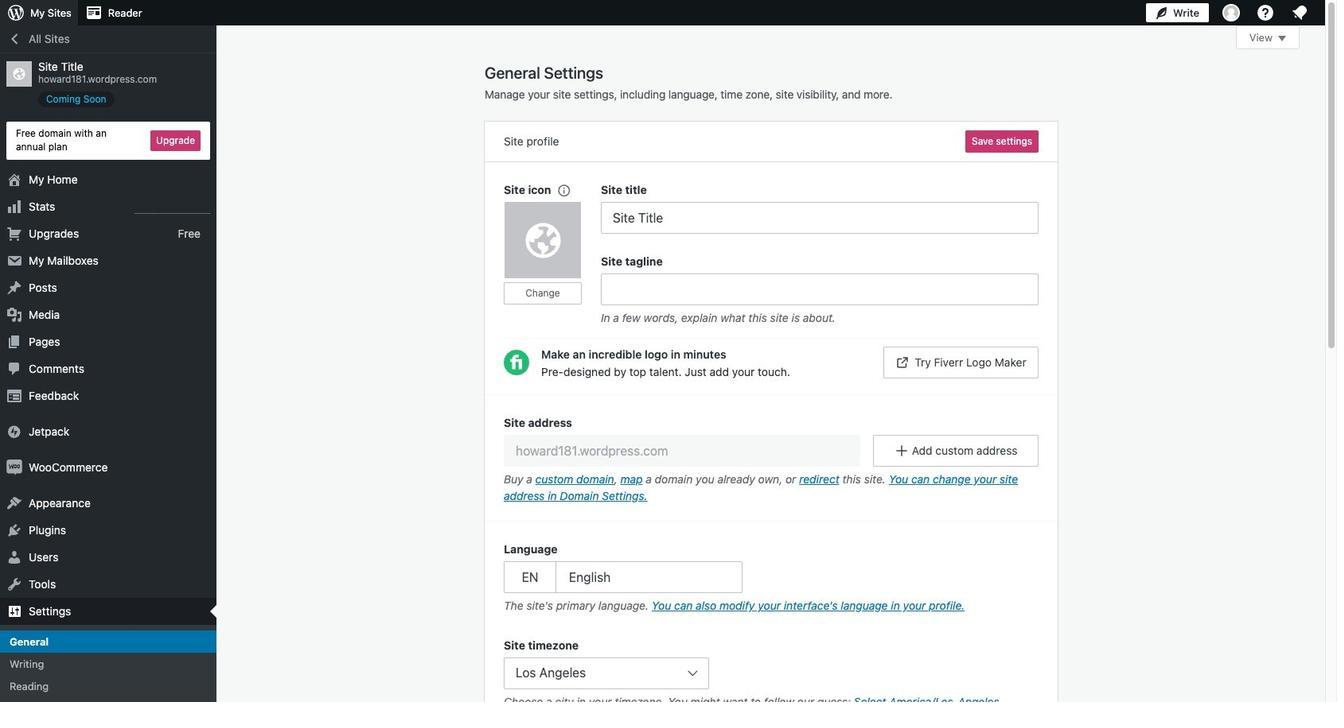 Task type: vqa. For each thing, say whether or not it's contained in the screenshot.
highest hourly views 0 image
yes



Task type: describe. For each thing, give the bounding box(es) containing it.
help image
[[1256, 3, 1275, 22]]

2 img image from the top
[[6, 460, 22, 476]]

closed image
[[1278, 36, 1286, 41]]

more information image
[[556, 183, 570, 197]]



Task type: locate. For each thing, give the bounding box(es) containing it.
group
[[504, 181, 601, 330], [601, 181, 1039, 234], [601, 253, 1039, 330], [485, 395, 1058, 522], [504, 541, 1039, 618], [504, 638, 1039, 703]]

None text field
[[601, 202, 1039, 234], [601, 274, 1039, 306], [504, 435, 861, 467], [601, 202, 1039, 234], [601, 274, 1039, 306], [504, 435, 861, 467]]

manage your notifications image
[[1290, 3, 1309, 22]]

highest hourly views 0 image
[[135, 203, 210, 214]]

fiverr small logo image
[[504, 350, 529, 376]]

img image
[[6, 424, 22, 440], [6, 460, 22, 476]]

my profile image
[[1223, 4, 1240, 21]]

main content
[[485, 25, 1300, 703]]

1 img image from the top
[[6, 424, 22, 440]]

0 vertical spatial img image
[[6, 424, 22, 440]]

1 vertical spatial img image
[[6, 460, 22, 476]]



